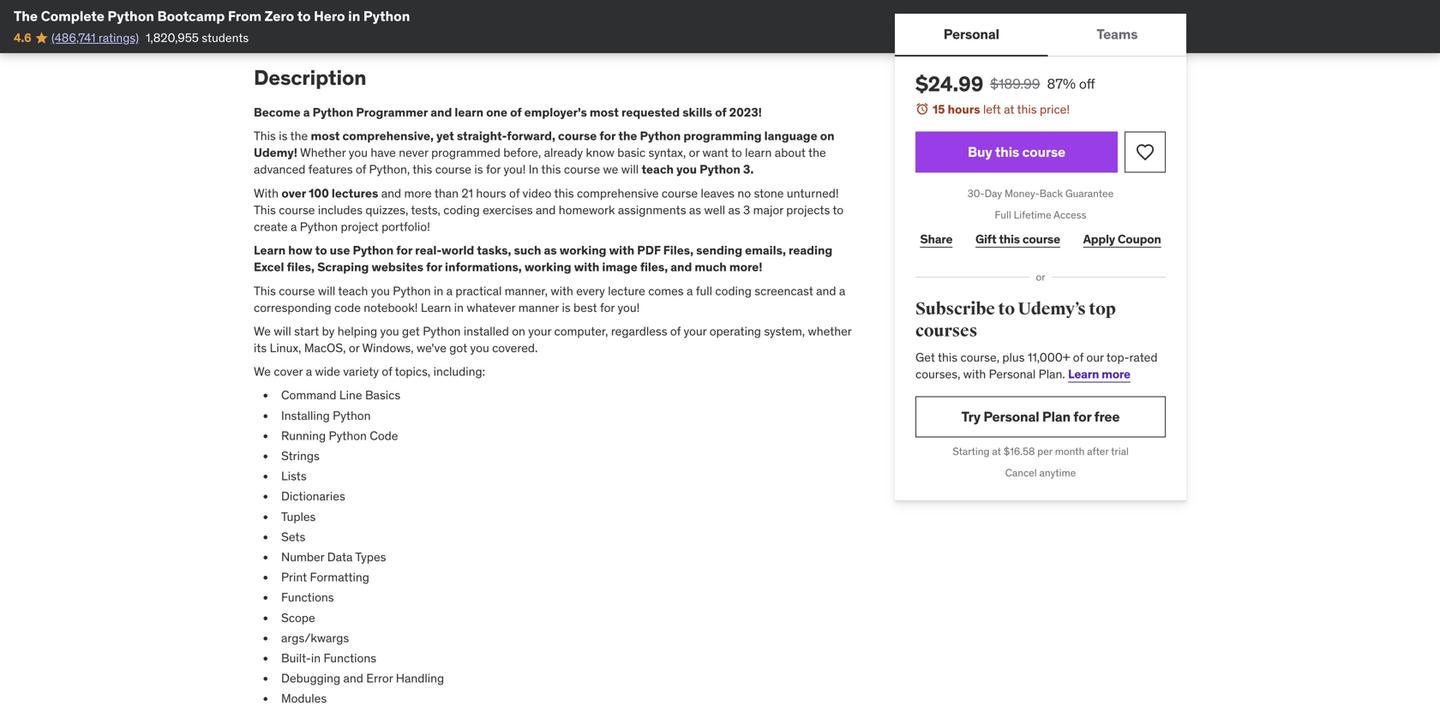 Task type: describe. For each thing, give the bounding box(es) containing it.
0 vertical spatial is
[[279, 128, 288, 144]]

line
[[339, 388, 362, 403]]

this right the in
[[541, 162, 561, 177]]

gift this course
[[976, 231, 1061, 247]]

1 horizontal spatial most
[[590, 105, 619, 120]]

start
[[294, 324, 319, 339]]

students
[[202, 30, 249, 45]]

practical
[[456, 283, 502, 299]]

python down project
[[353, 243, 394, 258]]

a inside and more than 21 hours of video this comprehensive course leaves no stone unturned! this course includes quizzes, tests, coding exercises and homework assignments as well as 3 major projects to create a python project portfolio!
[[291, 219, 297, 234]]

30-day money-back guarantee full lifetime access
[[968, 187, 1114, 222]]

month
[[1055, 445, 1085, 458]]

want
[[703, 145, 729, 160]]

never
[[399, 145, 428, 160]]

the
[[14, 7, 38, 25]]

python inside most comprehensive, yet straight-forward, course for the python programming language on udemy!
[[640, 128, 681, 144]]

running
[[281, 428, 326, 444]]

informations,
[[445, 260, 522, 275]]

get
[[916, 350, 935, 365]]

with up image
[[609, 243, 635, 258]]

with left an at the top left
[[400, 18, 422, 34]]

its
[[254, 340, 267, 356]]

description
[[254, 65, 366, 91]]

personal button
[[895, 14, 1048, 55]]

lists
[[281, 469, 307, 484]]

2023!
[[729, 105, 762, 120]]

$16.58
[[1004, 445, 1035, 458]]

this right 'gift'
[[999, 231, 1020, 247]]

use
[[330, 243, 350, 258]]

alarm image
[[916, 102, 929, 116]]

1 vertical spatial or
[[1036, 271, 1046, 284]]

and down files,
[[671, 260, 692, 275]]

stone
[[754, 185, 784, 201]]

100
[[309, 185, 329, 201]]

this inside learn how to use python for real-world tasks, such as working with pdf files, sending emails, reading excel files, scraping websites for informations, working with image files, and much more! this course will teach you python in a practical manner, with every lecture comes a full coding screencast and a corresponding code notebook! learn in whatever manner is best for you! we will start by helping you get python installed on your computer, regardless of your operating system, whether its linux, macos, or windows, we've got you covered. we cover a wide variety of topics, including:
[[254, 283, 276, 299]]

manner,
[[505, 283, 548, 299]]

wishlist image
[[1135, 142, 1156, 163]]

for right best
[[600, 300, 615, 315]]

bootcamp
[[157, 7, 225, 25]]

for down real-
[[426, 260, 442, 275]]

includes
[[318, 202, 363, 218]]

emails,
[[745, 243, 786, 258]]

after
[[1087, 445, 1109, 458]]

learn for learn how to use python for real-world tasks, such as working with pdf files, sending emails, reading excel files, scraping websites for informations, working with image files, and much more! this course will teach you python in a practical manner, with every lecture comes a full coding screencast and a corresponding code notebook! learn in whatever manner is best for you! we will start by helping you get python installed on your computer, regardless of your operating system, whether its linux, macos, or windows, we've got you covered. we cover a wide variety of topics, including:
[[254, 243, 286, 258]]

4.6
[[14, 30, 31, 45]]

learn more link
[[1068, 366, 1131, 382]]

gift this course link
[[971, 222, 1065, 257]]

python left an at the top left
[[363, 7, 410, 25]]

sets
[[281, 529, 305, 545]]

comprehensive,
[[343, 128, 434, 144]]

of right regardless
[[670, 324, 681, 339]]

in inside command line basics installing python running python code strings lists dictionaries tuples sets number data types print formatting functions scope args/kwargs built-in functions debugging and error handling
[[311, 651, 321, 666]]

types
[[355, 550, 386, 565]]

try personal plan for free
[[962, 408, 1120, 426]]

in
[[529, 162, 539, 177]]

a up "whether"
[[839, 283, 846, 299]]

with left every
[[551, 283, 573, 299]]

a right become
[[303, 105, 310, 120]]

and inside command line basics installing python running python code strings lists dictionaries tuples sets number data types print formatting functions scope args/kwargs built-in functions debugging and error handling
[[343, 671, 363, 686]]

an
[[425, 18, 438, 34]]

plus
[[1003, 350, 1025, 365]]

of right the one
[[510, 105, 522, 120]]

learn how to use python for real-world tasks, such as working with pdf files, sending emails, reading excel files, scraping websites for informations, working with image files, and much more! this course will teach you python in a practical manner, with every lecture comes a full coding screencast and a corresponding code notebook! learn in whatever manner is best for you! we will start by helping you get python installed on your computer, regardless of your operating system, whether its linux, macos, or windows, we've got you covered. we cover a wide variety of topics, including:
[[254, 243, 852, 380]]

python up we've
[[423, 324, 461, 339]]

0 vertical spatial working
[[560, 243, 607, 258]]

apply
[[1083, 231, 1115, 247]]

projects
[[787, 202, 830, 218]]

off
[[1079, 75, 1096, 93]]

personal inside get this course, plus 11,000+ of our top-rated courses, with personal plan.
[[989, 366, 1036, 382]]

full
[[995, 208, 1012, 222]]

and up 'yet'
[[431, 105, 452, 120]]

become a python programmer and learn one of employer's most requested skills of 2023!
[[254, 105, 762, 120]]

learn for learn more
[[1068, 366, 1099, 382]]

installed
[[464, 324, 509, 339]]

to inside and more than 21 hours of video this comprehensive course leaves no stone unturned! this course includes quizzes, tests, coding exercises and homework assignments as well as 3 major projects to create a python project portfolio!
[[833, 202, 844, 218]]

coupon
[[1118, 231, 1162, 247]]

data
[[327, 550, 353, 565]]

the inside the whether you have never programmed before, already know basic syntax, or want to learn about the advanced features of python, this course is for you! in this course we will
[[809, 145, 826, 160]]

course inside most comprehensive, yet straight-forward, course for the python programming language on udemy!
[[558, 128, 597, 144]]

code
[[334, 300, 361, 315]]

unturned!
[[787, 185, 839, 201]]

1 vertical spatial working
[[525, 260, 572, 275]]

try personal plan for free link
[[916, 397, 1166, 438]]

scraping
[[317, 260, 369, 275]]

of inside and more than 21 hours of video this comprehensive course leaves no stone unturned! this course includes quizzes, tests, coding exercises and homework assignments as well as 3 major projects to create a python project portfolio!
[[509, 185, 520, 201]]

$24.99 $189.99 87% off
[[916, 71, 1096, 97]]

1 vertical spatial functions
[[324, 651, 376, 666]]

we
[[603, 162, 619, 177]]

well
[[704, 202, 725, 218]]

forward,
[[507, 128, 556, 144]]

have
[[371, 145, 396, 160]]

udemy's
[[1018, 299, 1086, 320]]

top-
[[1107, 350, 1130, 365]]

course down "know"
[[564, 162, 600, 177]]

with inside get this course, plus 11,000+ of our top-rated courses, with personal plan.
[[964, 366, 986, 382]]

yet
[[437, 128, 454, 144]]

hero
[[314, 7, 345, 25]]

command line basics installing python running python code strings lists dictionaries tuples sets number data types print formatting functions scope args/kwargs built-in functions debugging and error handling
[[281, 388, 444, 686]]

coding inside learn how to use python for real-world tasks, such as working with pdf files, sending emails, reading excel files, scraping websites for informations, working with image files, and much more! this course will teach you python in a practical manner, with every lecture comes a full coding screencast and a corresponding code notebook! learn in whatever manner is best for you! we will start by helping you get python installed on your computer, regardless of your operating system, whether its linux, macos, or windows, we've got you covered. we cover a wide variety of topics, including:
[[715, 283, 752, 299]]

coding inside and more than 21 hours of video this comprehensive course leaves no stone unturned! this course includes quizzes, tests, coding exercises and homework assignments as well as 3 major projects to create a python project portfolio!
[[444, 202, 480, 218]]

or inside learn how to use python for real-world tasks, such as working with pdf files, sending emails, reading excel files, scraping websites for informations, working with image files, and much more! this course will teach you python in a practical manner, with every lecture comes a full coding screencast and a corresponding code notebook! learn in whatever manner is best for you! we will start by helping you get python installed on your computer, regardless of your operating system, whether its linux, macos, or windows, we've got you covered. we cover a wide variety of topics, including:
[[349, 340, 360, 356]]

(486,741 ratings)
[[51, 30, 139, 45]]

notebook!
[[364, 300, 418, 315]]

starting at $16.58 per month after trial cancel anytime
[[953, 445, 1129, 480]]

formatting
[[310, 570, 369, 585]]

course inside learn how to use python for real-world tasks, such as working with pdf files, sending emails, reading excel files, scraping websites for informations, working with image files, and much more! this course will teach you python in a practical manner, with every lecture comes a full coding screencast and a corresponding code notebook! learn in whatever manner is best for you! we will start by helping you get python installed on your computer, regardless of your operating system, whether its linux, macos, or windows, we've got you covered. we cover a wide variety of topics, including:
[[279, 283, 315, 299]]

back
[[1040, 187, 1063, 200]]

python down the description
[[313, 105, 354, 120]]

you up notebook!
[[371, 283, 390, 299]]

than
[[435, 185, 459, 201]]

world
[[442, 243, 474, 258]]

dictionaries
[[281, 489, 345, 504]]

every
[[576, 283, 605, 299]]

buy this course
[[968, 143, 1066, 161]]

try
[[962, 408, 981, 426]]

requested
[[622, 105, 680, 120]]

over
[[282, 185, 306, 201]]

as inside learn how to use python for real-world tasks, such as working with pdf files, sending emails, reading excel files, scraping websites for informations, working with image files, and much more! this course will teach you python in a practical manner, with every lecture comes a full coding screencast and a corresponding code notebook! learn in whatever manner is best for you! we will start by helping you get python installed on your computer, regardless of your operating system, whether its linux, macos, or windows, we've got you covered. we cover a wide variety of topics, including:
[[544, 243, 557, 258]]

python up ratings)
[[108, 7, 154, 25]]

2 your from the left
[[684, 324, 707, 339]]

you! inside learn how to use python for real-world tasks, such as working with pdf files, sending emails, reading excel files, scraping websites for informations, working with image files, and much more! this course will teach you python in a practical manner, with every lecture comes a full coding screencast and a corresponding code notebook! learn in whatever manner is best for you! we will start by helping you get python installed on your computer, regardless of your operating system, whether its linux, macos, or windows, we've got you covered. we cover a wide variety of topics, including:
[[618, 300, 640, 315]]

for inside most comprehensive, yet straight-forward, course for the python programming language on udemy!
[[600, 128, 616, 144]]

cover
[[274, 364, 303, 380]]

such
[[514, 243, 541, 258]]

for left free
[[1074, 408, 1092, 426]]

of inside get this course, plus 11,000+ of our top-rated courses, with personal plan.
[[1073, 350, 1084, 365]]

11,000+
[[1028, 350, 1070, 365]]

get this course, plus 11,000+ of our top-rated courses, with personal plan.
[[916, 350, 1158, 382]]

will inside the whether you have never programmed before, already know basic syntax, or want to learn about the advanced features of python, this course is for you! in this course we will
[[621, 162, 639, 177]]

connection.
[[486, 18, 549, 34]]

course down programmed
[[435, 162, 472, 177]]

access inside 30-day money-back guarantee full lifetime access
[[1054, 208, 1087, 222]]

basic
[[618, 145, 646, 160]]

python up notebook!
[[393, 283, 431, 299]]

this inside and more than 21 hours of video this comprehensive course leaves no stone unturned! this course includes quizzes, tests, coding exercises and homework assignments as well as 3 major projects to create a python project portfolio!
[[554, 185, 574, 201]]

3
[[743, 202, 750, 218]]

0 vertical spatial functions
[[281, 590, 334, 605]]

of right the "skills"
[[715, 105, 727, 120]]

and up "whether"
[[816, 283, 836, 299]]

gift
[[976, 231, 997, 247]]

to inside the whether you have never programmed before, already know basic syntax, or want to learn about the advanced features of python, this course is for you! in this course we will
[[731, 145, 742, 160]]

xsmall image
[[254, 18, 268, 35]]

more for and
[[404, 185, 432, 201]]

for up websites
[[396, 243, 413, 258]]

built-
[[281, 651, 311, 666]]

this down never
[[413, 162, 432, 177]]

1,820,955 students
[[146, 30, 249, 45]]

tab list containing personal
[[895, 14, 1187, 57]]

to left computer
[[322, 18, 333, 34]]

in down practical
[[454, 300, 464, 315]]

tests,
[[411, 202, 441, 218]]

system,
[[764, 324, 805, 339]]

portfolio!
[[382, 219, 430, 234]]

2 vertical spatial personal
[[984, 408, 1040, 426]]

advanced
[[254, 162, 306, 177]]

teach you python 3.
[[642, 162, 754, 177]]

free
[[1095, 408, 1120, 426]]



Task type: locate. For each thing, give the bounding box(es) containing it.
on right language
[[820, 128, 835, 144]]

more inside and more than 21 hours of video this comprehensive course leaves no stone unturned! this course includes quizzes, tests, coding exercises and homework assignments as well as 3 major projects to create a python project portfolio!
[[404, 185, 432, 201]]

on up covered.
[[512, 324, 526, 339]]

0 vertical spatial will
[[621, 162, 639, 177]]

access to a computer with an internet connection.
[[281, 18, 549, 34]]

1 horizontal spatial will
[[318, 283, 335, 299]]

working up image
[[560, 243, 607, 258]]

1 horizontal spatial your
[[684, 324, 707, 339]]

on inside learn how to use python for real-world tasks, such as working with pdf files, sending emails, reading excel files, scraping websites for informations, working with image files, and much more! this course will teach you python in a practical manner, with every lecture comes a full coding screencast and a corresponding code notebook! learn in whatever manner is best for you! we will start by helping you get python installed on your computer, regardless of your operating system, whether its linux, macos, or windows, we've got you covered. we cover a wide variety of topics, including:
[[512, 324, 526, 339]]

how
[[288, 243, 313, 258]]

helping
[[338, 324, 377, 339]]

learn up excel
[[254, 243, 286, 258]]

we
[[254, 324, 271, 339], [254, 364, 271, 380]]

1 vertical spatial this
[[254, 202, 276, 218]]

2 horizontal spatial learn
[[1068, 366, 1099, 382]]

2 vertical spatial or
[[349, 340, 360, 356]]

our
[[1087, 350, 1104, 365]]

the
[[290, 128, 308, 144], [619, 128, 637, 144], [809, 145, 826, 160]]

1 vertical spatial most
[[311, 128, 340, 144]]

learn up 3.
[[745, 145, 772, 160]]

0 horizontal spatial most
[[311, 128, 340, 144]]

2 horizontal spatial or
[[1036, 271, 1046, 284]]

a left "wide"
[[306, 364, 312, 380]]

0 vertical spatial learn
[[455, 105, 484, 120]]

we down its
[[254, 364, 271, 380]]

1 vertical spatial coding
[[715, 283, 752, 299]]

1 horizontal spatial teach
[[642, 162, 674, 177]]

more for learn
[[1102, 366, 1131, 382]]

0 vertical spatial more
[[404, 185, 432, 201]]

python inside and more than 21 hours of video this comprehensive course leaves no stone unturned! this course includes quizzes, tests, coding exercises and homework assignments as well as 3 major projects to create a python project portfolio!
[[300, 219, 338, 234]]

comprehensive
[[577, 185, 659, 201]]

1 horizontal spatial learn
[[421, 300, 451, 315]]

0 vertical spatial access
[[281, 18, 320, 34]]

0 horizontal spatial your
[[528, 324, 551, 339]]

2 horizontal spatial is
[[562, 300, 571, 315]]

1 horizontal spatial you!
[[618, 300, 640, 315]]

covered.
[[492, 340, 538, 356]]

at right left
[[1004, 102, 1015, 117]]

0 vertical spatial most
[[590, 105, 619, 120]]

to right the want in the top of the page
[[731, 145, 742, 160]]

features
[[308, 162, 353, 177]]

we up its
[[254, 324, 271, 339]]

2 horizontal spatial will
[[621, 162, 639, 177]]

teach up code
[[338, 283, 368, 299]]

hours inside and more than 21 hours of video this comprehensive course leaves no stone unturned! this course includes quizzes, tests, coding exercises and homework assignments as well as 3 major projects to create a python project portfolio!
[[476, 185, 506, 201]]

1 vertical spatial will
[[318, 283, 335, 299]]

of up exercises
[[509, 185, 520, 201]]

personal down plus
[[989, 366, 1036, 382]]

command
[[281, 388, 337, 403]]

buy
[[968, 143, 993, 161]]

complete
[[41, 7, 104, 25]]

1 horizontal spatial access
[[1054, 208, 1087, 222]]

rated
[[1130, 350, 1158, 365]]

of
[[510, 105, 522, 120], [715, 105, 727, 120], [356, 162, 366, 177], [509, 185, 520, 201], [670, 324, 681, 339], [1073, 350, 1084, 365], [382, 364, 392, 380]]

of down windows,
[[382, 364, 392, 380]]

2 vertical spatial is
[[562, 300, 571, 315]]

to inside learn how to use python for real-world tasks, such as working with pdf files, sending emails, reading excel files, scraping websites for informations, working with image files, and much more! this course will teach you python in a practical manner, with every lecture comes a full coding screencast and a corresponding code notebook! learn in whatever manner is best for you! we will start by helping you get python installed on your computer, regardless of your operating system, whether its linux, macos, or windows, we've got you covered. we cover a wide variety of topics, including:
[[315, 243, 327, 258]]

21
[[462, 185, 473, 201]]

1 your from the left
[[528, 324, 551, 339]]

money-
[[1005, 187, 1040, 200]]

this down excel
[[254, 283, 276, 299]]

1 vertical spatial more
[[1102, 366, 1131, 382]]

you down installed
[[470, 340, 489, 356]]

quizzes,
[[366, 202, 408, 218]]

you down syntax, at the top
[[677, 162, 697, 177]]

personal up $24.99
[[944, 25, 1000, 43]]

and down "video"
[[536, 202, 556, 218]]

0 horizontal spatial at
[[992, 445, 1001, 458]]

wide
[[315, 364, 340, 380]]

access
[[281, 18, 320, 34], [1054, 208, 1087, 222]]

you up windows,
[[380, 324, 399, 339]]

know
[[586, 145, 615, 160]]

python up syntax, at the top
[[640, 128, 681, 144]]

0 vertical spatial at
[[1004, 102, 1015, 117]]

0 vertical spatial you!
[[504, 162, 526, 177]]

will up linux,
[[274, 324, 291, 339]]

create
[[254, 219, 288, 234]]

error
[[366, 671, 393, 686]]

a left full
[[687, 283, 693, 299]]

python down includes
[[300, 219, 338, 234]]

personal inside button
[[944, 25, 1000, 43]]

3 this from the top
[[254, 283, 276, 299]]

will down basic at the left top
[[621, 162, 639, 177]]

this up "courses,"
[[938, 350, 958, 365]]

of up lectures
[[356, 162, 366, 177]]

or up udemy's
[[1036, 271, 1046, 284]]

code
[[370, 428, 398, 444]]

straight-
[[457, 128, 507, 144]]

personal
[[944, 25, 1000, 43], [989, 366, 1036, 382], [984, 408, 1040, 426]]

2 horizontal spatial the
[[809, 145, 826, 160]]

or down helping
[[349, 340, 360, 356]]

share button
[[916, 222, 957, 257]]

for inside the whether you have never programmed before, already know basic syntax, or want to learn about the advanced features of python, this course is for you! in this course we will
[[486, 162, 501, 177]]

2 this from the top
[[254, 202, 276, 218]]

this is the
[[254, 128, 311, 144]]

homework
[[559, 202, 615, 218]]

0 vertical spatial or
[[689, 145, 700, 160]]

for
[[600, 128, 616, 144], [486, 162, 501, 177], [396, 243, 413, 258], [426, 260, 442, 275], [600, 300, 615, 315], [1074, 408, 1092, 426]]

0 horizontal spatial is
[[279, 128, 288, 144]]

on
[[820, 128, 835, 144], [512, 324, 526, 339]]

full
[[696, 283, 713, 299]]

0 vertical spatial this
[[254, 128, 276, 144]]

1 horizontal spatial the
[[619, 128, 637, 144]]

1 vertical spatial learn
[[745, 145, 772, 160]]

1 this from the top
[[254, 128, 276, 144]]

87%
[[1047, 75, 1076, 93]]

of left our
[[1073, 350, 1084, 365]]

1 vertical spatial access
[[1054, 208, 1087, 222]]

2 vertical spatial this
[[254, 283, 276, 299]]

2 horizontal spatial as
[[728, 202, 741, 218]]

1 vertical spatial hours
[[476, 185, 506, 201]]

you! inside the whether you have never programmed before, already know basic syntax, or want to learn about the advanced features of python, this course is for you! in this course we will
[[504, 162, 526, 177]]

course,
[[961, 350, 1000, 365]]

1 vertical spatial at
[[992, 445, 1001, 458]]

with up every
[[574, 260, 600, 275]]

at
[[1004, 102, 1015, 117], [992, 445, 1001, 458]]

1 horizontal spatial is
[[474, 162, 483, 177]]

0 horizontal spatial teach
[[338, 283, 368, 299]]

a left computer
[[336, 18, 342, 34]]

1 horizontal spatial coding
[[715, 283, 752, 299]]

at inside starting at $16.58 per month after trial cancel anytime
[[992, 445, 1001, 458]]

1 vertical spatial personal
[[989, 366, 1036, 382]]

course inside button
[[1022, 143, 1066, 161]]

functions up error in the bottom left of the page
[[324, 651, 376, 666]]

operating
[[710, 324, 761, 339]]

learn up straight-
[[455, 105, 484, 120]]

most up "know"
[[590, 105, 619, 120]]

and left error in the bottom left of the page
[[343, 671, 363, 686]]

1 vertical spatial we
[[254, 364, 271, 380]]

your down the manner
[[528, 324, 551, 339]]

a left practical
[[446, 283, 453, 299]]

learn up we've
[[421, 300, 451, 315]]

most inside most comprehensive, yet straight-forward, course for the python programming language on udemy!
[[311, 128, 340, 144]]

0 horizontal spatial on
[[512, 324, 526, 339]]

1 vertical spatial you!
[[618, 300, 640, 315]]

0 horizontal spatial or
[[349, 340, 360, 356]]

handling
[[396, 671, 444, 686]]

0 horizontal spatial the
[[290, 128, 308, 144]]

with down course, at the right
[[964, 366, 986, 382]]

as
[[689, 202, 701, 218], [728, 202, 741, 218], [544, 243, 557, 258]]

most up whether
[[311, 128, 340, 144]]

no
[[738, 185, 751, 201]]

2 we from the top
[[254, 364, 271, 380]]

1 vertical spatial learn
[[421, 300, 451, 315]]

0 horizontal spatial coding
[[444, 202, 480, 218]]

tuples
[[281, 509, 316, 525]]

1 horizontal spatial more
[[1102, 366, 1131, 382]]

is inside the whether you have never programmed before, already know basic syntax, or want to learn about the advanced features of python, this course is for you! in this course we will
[[474, 162, 483, 177]]

on inside most comprehensive, yet straight-forward, course for the python programming language on udemy!
[[820, 128, 835, 144]]

0 horizontal spatial you!
[[504, 162, 526, 177]]

learn down our
[[1068, 366, 1099, 382]]

0 horizontal spatial as
[[544, 243, 557, 258]]

the up udemy!
[[290, 128, 308, 144]]

0 vertical spatial teach
[[642, 162, 674, 177]]

1 horizontal spatial or
[[689, 145, 700, 160]]

the inside most comprehensive, yet straight-forward, course for the python programming language on udemy!
[[619, 128, 637, 144]]

this inside button
[[995, 143, 1020, 161]]

or inside the whether you have never programmed before, already know basic syntax, or want to learn about the advanced features of python, this course is for you! in this course we will
[[689, 145, 700, 160]]

in left practical
[[434, 283, 444, 299]]

1 files, from the left
[[287, 260, 315, 275]]

zero
[[265, 7, 294, 25]]

access down the back
[[1054, 208, 1087, 222]]

(486,741
[[51, 30, 96, 45]]

to left udemy's
[[998, 299, 1015, 320]]

0 vertical spatial personal
[[944, 25, 1000, 43]]

this inside and more than 21 hours of video this comprehensive course leaves no stone unturned! this course includes quizzes, tests, coding exercises and homework assignments as well as 3 major projects to create a python project portfolio!
[[254, 202, 276, 218]]

linux,
[[270, 340, 301, 356]]

for down programmed
[[486, 162, 501, 177]]

is down programmed
[[474, 162, 483, 177]]

0 vertical spatial hours
[[948, 102, 981, 117]]

the complete python bootcamp from zero to hero in python
[[14, 7, 410, 25]]

this
[[1017, 102, 1037, 117], [995, 143, 1020, 161], [413, 162, 432, 177], [541, 162, 561, 177], [554, 185, 574, 201], [999, 231, 1020, 247], [938, 350, 958, 365]]

1 horizontal spatial on
[[820, 128, 835, 144]]

hours
[[948, 102, 981, 117], [476, 185, 506, 201]]

image
[[602, 260, 638, 275]]

1 we from the top
[[254, 324, 271, 339]]

2 files, from the left
[[640, 260, 668, 275]]

1,820,955
[[146, 30, 199, 45]]

0 horizontal spatial learn
[[455, 105, 484, 120]]

1 vertical spatial is
[[474, 162, 483, 177]]

employer's
[[524, 105, 587, 120]]

in right the hero
[[348, 7, 360, 25]]

computer,
[[554, 324, 608, 339]]

teach inside learn how to use python for real-world tasks, such as working with pdf files, sending emails, reading excel files, scraping websites for informations, working with image files, and much more! this course will teach you python in a practical manner, with every lecture comes a full coding screencast and a corresponding code notebook! learn in whatever manner is best for you! we will start by helping you get python installed on your computer, regardless of your operating system, whether its linux, macos, or windows, we've got you covered. we cover a wide variety of topics, including:
[[338, 283, 368, 299]]

real-
[[415, 243, 442, 258]]

of inside the whether you have never programmed before, already know basic syntax, or want to learn about the advanced features of python, this course is for you! in this course we will
[[356, 162, 366, 177]]

is inside learn how to use python for real-world tasks, such as working with pdf files, sending emails, reading excel files, scraping websites for informations, working with image files, and much more! this course will teach you python in a practical manner, with every lecture comes a full coding screencast and a corresponding code notebook! learn in whatever manner is best for you! we will start by helping you get python installed on your computer, regardless of your operating system, whether its linux, macos, or windows, we've got you covered. we cover a wide variety of topics, including:
[[562, 300, 571, 315]]

to right zero on the left of page
[[297, 7, 311, 25]]

courses,
[[916, 366, 961, 382]]

you! down 'before,'
[[504, 162, 526, 177]]

this inside get this course, plus 11,000+ of our top-rated courses, with personal plan.
[[938, 350, 958, 365]]

python left code
[[329, 428, 367, 444]]

0 horizontal spatial hours
[[476, 185, 506, 201]]

teach down syntax, at the top
[[642, 162, 674, 177]]

computer
[[345, 18, 397, 34]]

0 vertical spatial coding
[[444, 202, 480, 218]]

functions up scope
[[281, 590, 334, 605]]

files, down how
[[287, 260, 315, 275]]

this down with
[[254, 202, 276, 218]]

0 horizontal spatial access
[[281, 18, 320, 34]]

is up udemy!
[[279, 128, 288, 144]]

course down over
[[279, 202, 315, 218]]

you inside the whether you have never programmed before, already know basic syntax, or want to learn about the advanced features of python, this course is for you! in this course we will
[[349, 145, 368, 160]]

installing
[[281, 408, 330, 423]]

at left $16.58
[[992, 445, 1001, 458]]

whether
[[300, 145, 346, 160]]

starting
[[953, 445, 990, 458]]

0 horizontal spatial will
[[274, 324, 291, 339]]

$24.99
[[916, 71, 984, 97]]

skills
[[683, 105, 713, 120]]

coding down more!
[[715, 283, 752, 299]]

hours up exercises
[[476, 185, 506, 201]]

1 horizontal spatial at
[[1004, 102, 1015, 117]]

course up the back
[[1022, 143, 1066, 161]]

you! down the lecture
[[618, 300, 640, 315]]

this up udemy!
[[254, 128, 276, 144]]

is
[[279, 128, 288, 144], [474, 162, 483, 177], [562, 300, 571, 315]]

project
[[341, 219, 379, 234]]

course up the corresponding
[[279, 283, 315, 299]]

0 horizontal spatial files,
[[287, 260, 315, 275]]

more!
[[730, 260, 763, 275]]

1 vertical spatial teach
[[338, 283, 368, 299]]

learn inside the whether you have never programmed before, already know basic syntax, or want to learn about the advanced features of python, this course is for you! in this course we will
[[745, 145, 772, 160]]

1 horizontal spatial learn
[[745, 145, 772, 160]]

print
[[281, 570, 307, 585]]

1 horizontal spatial hours
[[948, 102, 981, 117]]

anytime
[[1040, 466, 1076, 480]]

1 vertical spatial on
[[512, 324, 526, 339]]

2 vertical spatial learn
[[1068, 366, 1099, 382]]

0 horizontal spatial more
[[404, 185, 432, 201]]

got
[[450, 340, 467, 356]]

2 vertical spatial will
[[274, 324, 291, 339]]

course down lifetime
[[1023, 231, 1061, 247]]

exercises
[[483, 202, 533, 218]]

more down the top-
[[1102, 366, 1131, 382]]

1 horizontal spatial as
[[689, 202, 701, 218]]

left
[[983, 102, 1001, 117]]

by
[[322, 324, 335, 339]]

0 horizontal spatial learn
[[254, 243, 286, 258]]

$189.99
[[990, 75, 1040, 93]]

personal up $16.58
[[984, 408, 1040, 426]]

whatever
[[467, 300, 516, 315]]

0 vertical spatial on
[[820, 128, 835, 144]]

0 vertical spatial learn
[[254, 243, 286, 258]]

working down such
[[525, 260, 572, 275]]

the right "about"
[[809, 145, 826, 160]]

to left use
[[315, 243, 327, 258]]

for up "know"
[[600, 128, 616, 144]]

course down the teach you python 3.
[[662, 185, 698, 201]]

more up tests,
[[404, 185, 432, 201]]

a right create
[[291, 219, 297, 234]]

lifetime
[[1014, 208, 1052, 222]]

python down the want in the top of the page
[[700, 162, 741, 177]]

get
[[402, 324, 420, 339]]

and up quizzes,
[[381, 185, 401, 201]]

windows,
[[362, 340, 414, 356]]

0 vertical spatial we
[[254, 324, 271, 339]]

to inside the subscribe to udemy's top courses
[[998, 299, 1015, 320]]

access right xsmall icon
[[281, 18, 320, 34]]

debugging
[[281, 671, 341, 686]]

in down args/kwargs
[[311, 651, 321, 666]]

1 horizontal spatial files,
[[640, 260, 668, 275]]

this left price!
[[1017, 102, 1037, 117]]

guarantee
[[1066, 187, 1114, 200]]

python down line
[[333, 408, 371, 423]]

subscribe to udemy's top courses
[[916, 299, 1116, 342]]

tab list
[[895, 14, 1187, 57]]



Task type: vqa. For each thing, say whether or not it's contained in the screenshot.
for in "link"
yes



